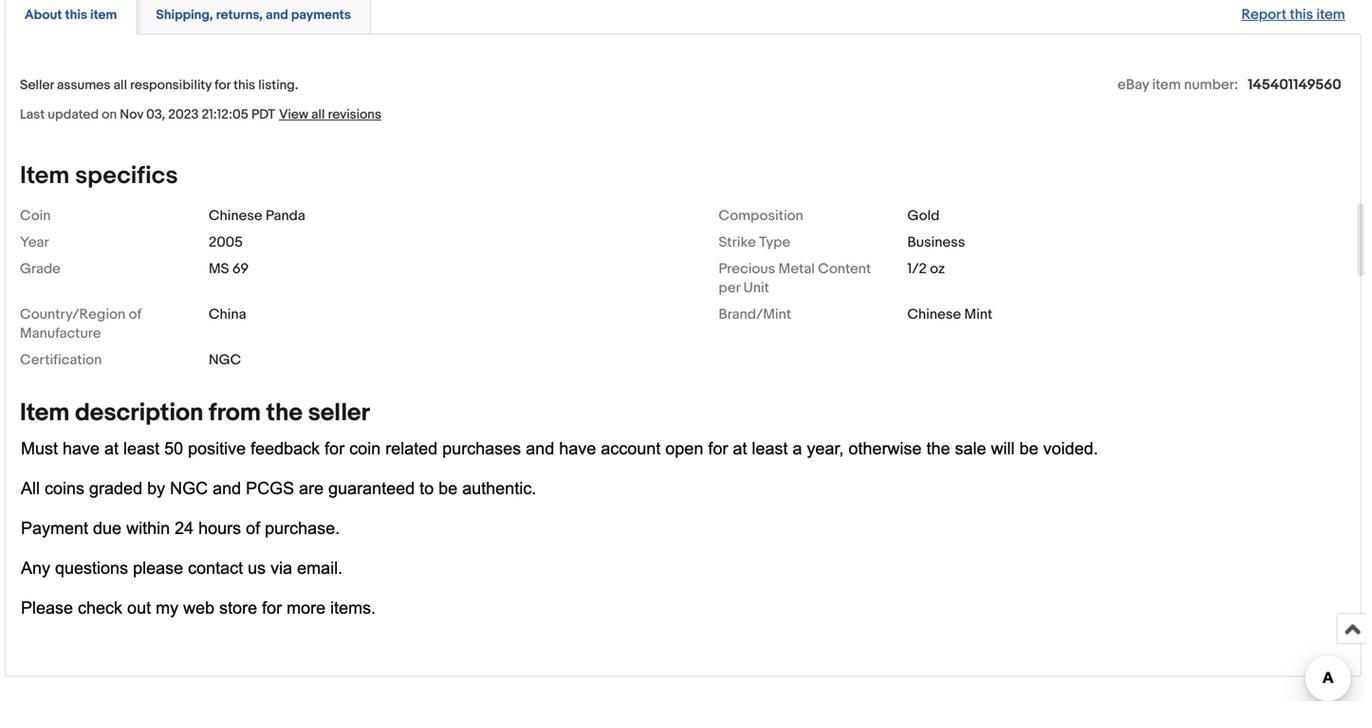 Task type: locate. For each thing, give the bounding box(es) containing it.
payments
[[291, 7, 351, 23]]

seller
[[308, 398, 370, 428]]

responsibility
[[130, 77, 212, 93]]

0 horizontal spatial item
[[90, 7, 117, 23]]

this
[[1290, 6, 1313, 23], [65, 7, 87, 23], [233, 77, 255, 93]]

chinese for chinese panda
[[209, 207, 262, 224]]

per
[[719, 279, 740, 296]]

country/region of manufacture
[[20, 306, 141, 342]]

manufacture
[[20, 325, 101, 342]]

item description from the seller
[[20, 398, 370, 428]]

0 vertical spatial item
[[20, 161, 70, 191]]

1 horizontal spatial chinese
[[907, 306, 961, 323]]

item inside button
[[90, 7, 117, 23]]

ebay
[[1118, 76, 1149, 93]]

description
[[75, 398, 203, 428]]

this for about
[[65, 7, 87, 23]]

0 horizontal spatial this
[[65, 7, 87, 23]]

1 horizontal spatial all
[[311, 107, 325, 123]]

0 vertical spatial all
[[113, 77, 127, 93]]

from
[[209, 398, 261, 428]]

returns,
[[216, 7, 263, 23]]

1 horizontal spatial this
[[233, 77, 255, 93]]

2 horizontal spatial this
[[1290, 6, 1313, 23]]

chinese panda
[[209, 207, 305, 224]]

view
[[279, 107, 308, 123]]

tab list
[[5, 0, 1361, 35]]

1 vertical spatial item
[[20, 398, 70, 428]]

0 horizontal spatial chinese
[[209, 207, 262, 224]]

2 item from the top
[[20, 398, 70, 428]]

item right report
[[1317, 6, 1345, 23]]

listing.
[[258, 77, 298, 93]]

2005
[[209, 234, 243, 251]]

item
[[1317, 6, 1345, 23], [90, 7, 117, 23], [1152, 76, 1181, 93]]

for
[[215, 77, 231, 93]]

0 vertical spatial chinese
[[209, 207, 262, 224]]

this inside button
[[65, 7, 87, 23]]

strike
[[719, 234, 756, 251]]

this right the about
[[65, 7, 87, 23]]

1 vertical spatial chinese
[[907, 306, 961, 323]]

this right for
[[233, 77, 255, 93]]

shipping, returns, and payments button
[[156, 6, 351, 24]]

chinese up 2005
[[209, 207, 262, 224]]

145401149560
[[1248, 76, 1342, 93]]

chinese
[[209, 207, 262, 224], [907, 306, 961, 323]]

seller assumes all responsibility for this listing.
[[20, 77, 298, 93]]

gold
[[907, 207, 940, 224]]

grade
[[20, 260, 61, 277]]

item down "certification"
[[20, 398, 70, 428]]

about this item button
[[25, 6, 117, 24]]

all right "view"
[[311, 107, 325, 123]]

item right the about
[[90, 7, 117, 23]]

precious metal content per unit
[[719, 260, 871, 296]]

updated
[[48, 107, 99, 123]]

2 horizontal spatial item
[[1317, 6, 1345, 23]]

item
[[20, 161, 70, 191], [20, 398, 70, 428]]

brand/mint
[[719, 306, 791, 323]]

chinese mint
[[907, 306, 993, 323]]

item up coin
[[20, 161, 70, 191]]

all
[[113, 77, 127, 93], [311, 107, 325, 123]]

country/region
[[20, 306, 125, 323]]

shipping, returns, and payments
[[156, 7, 351, 23]]

mint
[[964, 306, 993, 323]]

this right report
[[1290, 6, 1313, 23]]

composition
[[719, 207, 803, 224]]

content
[[818, 260, 871, 277]]

and
[[266, 7, 288, 23]]

tab list containing about this item
[[5, 0, 1361, 35]]

year
[[20, 234, 49, 251]]

69
[[232, 260, 249, 277]]

item right ebay
[[1152, 76, 1181, 93]]

21:12:05
[[202, 107, 248, 123]]

chinese left the mint
[[907, 306, 961, 323]]

all up on
[[113, 77, 127, 93]]

1 item from the top
[[20, 161, 70, 191]]



Task type: vqa. For each thing, say whether or not it's contained in the screenshot.
NUMBER:
yes



Task type: describe. For each thing, give the bounding box(es) containing it.
chinese for chinese mint
[[907, 306, 961, 323]]

item specifics
[[20, 161, 178, 191]]

last
[[20, 107, 45, 123]]

2023
[[168, 107, 199, 123]]

report
[[1242, 6, 1287, 23]]

item for about this item
[[90, 7, 117, 23]]

ngc
[[209, 351, 241, 368]]

strike type
[[719, 234, 791, 251]]

business
[[907, 234, 965, 251]]

panda
[[266, 207, 305, 224]]

1/2 oz
[[907, 260, 945, 277]]

certification
[[20, 351, 102, 368]]

item for item specifics
[[20, 161, 70, 191]]

nov
[[120, 107, 143, 123]]

unit
[[743, 279, 769, 296]]

1 horizontal spatial item
[[1152, 76, 1181, 93]]

metal
[[779, 260, 815, 277]]

1 vertical spatial all
[[311, 107, 325, 123]]

oz
[[930, 260, 945, 277]]

coin
[[20, 207, 51, 224]]

seller
[[20, 77, 54, 93]]

03,
[[146, 107, 165, 123]]

specifics
[[75, 161, 178, 191]]

about
[[25, 7, 62, 23]]

report this item link
[[1232, 0, 1355, 33]]

1/2
[[907, 260, 927, 277]]

0 horizontal spatial all
[[113, 77, 127, 93]]

the
[[266, 398, 303, 428]]

china
[[209, 306, 246, 323]]

of
[[129, 306, 141, 323]]

type
[[759, 234, 791, 251]]

this for report
[[1290, 6, 1313, 23]]

revisions
[[328, 107, 381, 123]]

last updated on nov 03, 2023 21:12:05 pdt view all revisions
[[20, 107, 381, 123]]

pdt
[[251, 107, 275, 123]]

assumes
[[57, 77, 111, 93]]

report this item
[[1242, 6, 1345, 23]]

shipping,
[[156, 7, 213, 23]]

view all revisions link
[[275, 106, 381, 123]]

precious
[[719, 260, 775, 277]]

ebay item number: 145401149560
[[1118, 76, 1342, 93]]

ms 69
[[209, 260, 249, 277]]

on
[[102, 107, 117, 123]]

item for item description from the seller
[[20, 398, 70, 428]]

number:
[[1184, 76, 1238, 93]]

about this item
[[25, 7, 117, 23]]

ms
[[209, 260, 229, 277]]

item for report this item
[[1317, 6, 1345, 23]]



